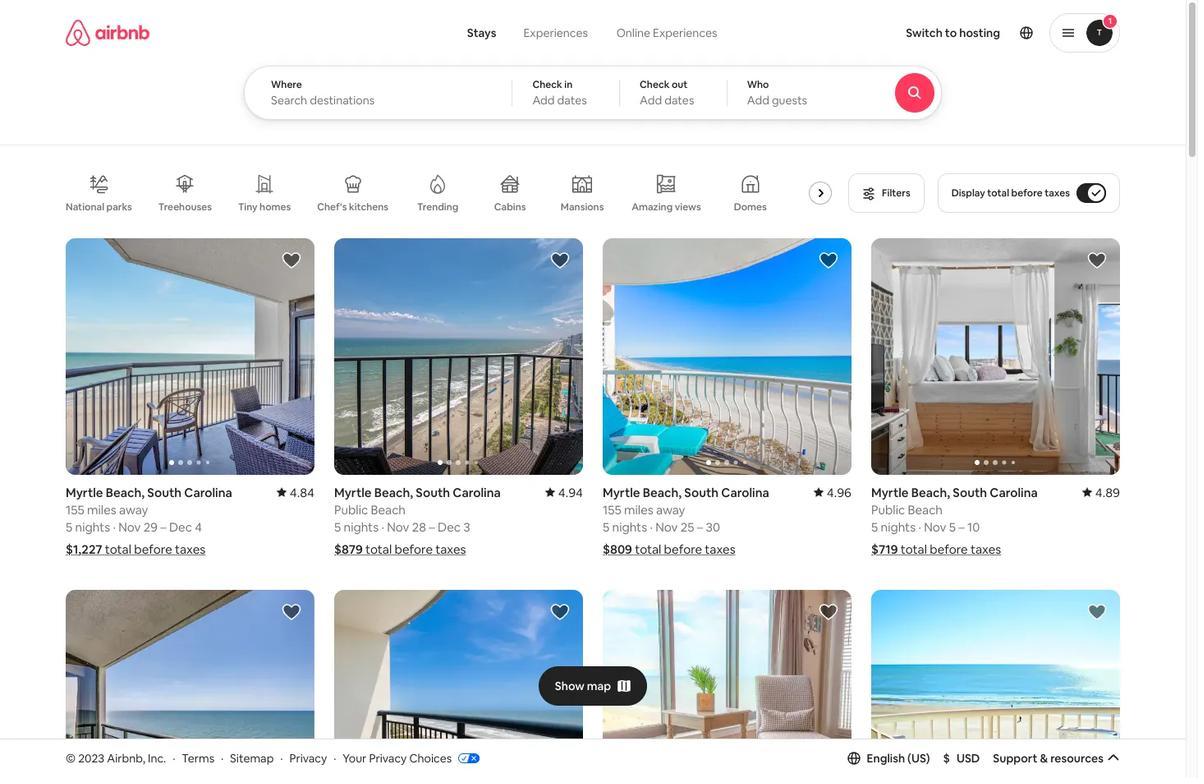 Task type: vqa. For each thing, say whether or not it's contained in the screenshot.
the Carolina in Myrtle Beach, South Carolina Public Beach 5 nights · Nov 5 – 10 $719 total before taxes
yes



Task type: describe. For each thing, give the bounding box(es) containing it.
– inside myrtle beach, south carolina public beach 5 nights · nov 5 – 10 $719 total before taxes
[[959, 519, 965, 535]]

away for 29
[[119, 502, 148, 518]]

· right terms
[[221, 751, 224, 765]]

support & resources button
[[994, 751, 1121, 766]]

5 inside myrtle beach, south carolina 155 miles away 5 nights · nov 29 – dec 4 $1,227 total before taxes
[[66, 519, 73, 535]]

before inside myrtle beach, south carolina 155 miles away 5 nights · nov 25 – 30 $809 total before taxes
[[664, 541, 703, 557]]

3
[[464, 519, 471, 535]]

before inside button
[[1012, 187, 1043, 200]]

$719
[[872, 541, 899, 557]]

stays
[[467, 25, 497, 40]]

add for check out add dates
[[640, 93, 662, 108]]

$
[[944, 751, 951, 766]]

© 2023 airbnb, inc. ·
[[66, 751, 175, 765]]

nights inside myrtle beach, south carolina 155 miles away 5 nights · nov 29 – dec 4 $1,227 total before taxes
[[75, 519, 110, 535]]

filters
[[883, 187, 911, 200]]

switch to hosting link
[[897, 16, 1011, 50]]

5 5 from the left
[[950, 519, 956, 535]]

4.84
[[290, 485, 315, 500]]

usd
[[957, 751, 981, 766]]

nov inside myrtle beach, south carolina public beach 5 nights · nov 5 – 10 $719 total before taxes
[[924, 519, 947, 535]]

myrtle beach, south carolina public beach 5 nights · nov 5 – 10 $719 total before taxes
[[872, 485, 1038, 557]]

amazing
[[632, 200, 673, 213]]

myrtle beach, south carolina public beach 5 nights · nov 28 – dec 3 $879 total before taxes
[[334, 485, 501, 557]]

4.96 out of 5 average rating image
[[814, 485, 852, 500]]

taxes inside myrtle beach, south carolina public beach 5 nights · nov 5 – 10 $719 total before taxes
[[971, 541, 1002, 557]]

4.94 out of 5 average rating image
[[545, 485, 583, 500]]

$ usd
[[944, 751, 981, 766]]

4
[[195, 519, 202, 535]]

views
[[675, 200, 701, 213]]

nights inside 'myrtle beach, south carolina public beach 5 nights · nov 28 – dec 3 $879 total before taxes'
[[344, 519, 379, 535]]

carolina for myrtle beach, south carolina 155 miles away 5 nights · nov 29 – dec 4 $1,227 total before taxes
[[184, 485, 232, 500]]

experiences button
[[510, 16, 602, 49]]

amazing views
[[632, 200, 701, 213]]

©
[[66, 751, 76, 765]]

map
[[587, 678, 611, 693]]

add for check in add dates
[[533, 93, 555, 108]]

beach, for nov 25 – 30
[[643, 485, 682, 500]]

myrtle beach, south carolina 155 miles away 5 nights · nov 25 – 30 $809 total before taxes
[[603, 485, 770, 557]]

· inside myrtle beach, south carolina public beach 5 nights · nov 5 – 10 $719 total before taxes
[[919, 519, 922, 535]]

· inside myrtle beach, south carolina 155 miles away 5 nights · nov 25 – 30 $809 total before taxes
[[650, 519, 653, 535]]

5 inside 'myrtle beach, south carolina public beach 5 nights · nov 28 – dec 3 $879 total before taxes'
[[334, 519, 341, 535]]

beach, for nov 5 – 10
[[912, 485, 951, 500]]

terms link
[[182, 751, 215, 765]]

beach, for nov 28 – dec 3
[[374, 485, 413, 500]]

omg!
[[810, 200, 836, 214]]

display total before taxes
[[952, 187, 1071, 200]]

155 for myrtle beach, south carolina 155 miles away 5 nights · nov 29 – dec 4 $1,227 total before taxes
[[66, 502, 84, 518]]

carolina for myrtle beach, south carolina public beach 5 nights · nov 5 – 10 $719 total before taxes
[[990, 485, 1038, 500]]

· inside myrtle beach, south carolina 155 miles away 5 nights · nov 29 – dec 4 $1,227 total before taxes
[[113, 519, 116, 535]]

support
[[994, 751, 1038, 766]]

resources
[[1051, 751, 1104, 766]]

stays button
[[454, 16, 510, 49]]

filters button
[[849, 173, 925, 213]]

total inside 'myrtle beach, south carolina public beach 5 nights · nov 28 – dec 3 $879 total before taxes'
[[366, 541, 392, 557]]

4.84 out of 5 average rating image
[[277, 485, 315, 500]]

none search field containing stays
[[244, 0, 987, 120]]

online experiences link
[[602, 16, 732, 49]]

chef's
[[317, 200, 347, 214]]

2 privacy from the left
[[369, 751, 407, 765]]

your privacy choices link
[[343, 751, 480, 767]]

taxes inside myrtle beach, south carolina 155 miles away 5 nights · nov 25 – 30 $809 total before taxes
[[705, 541, 736, 557]]

national
[[66, 200, 104, 213]]

what can we help you find? tab list
[[454, 16, 602, 49]]

29
[[144, 519, 158, 535]]

4.96
[[827, 485, 852, 500]]

before inside myrtle beach, south carolina public beach 5 nights · nov 5 – 10 $719 total before taxes
[[930, 541, 968, 557]]

show map button
[[539, 666, 648, 705]]

4 5 from the left
[[872, 519, 879, 535]]

· left your
[[334, 751, 336, 765]]

carolina for myrtle beach, south carolina 155 miles away 5 nights · nov 25 – 30 $809 total before taxes
[[722, 485, 770, 500]]

guests
[[772, 93, 808, 108]]

english (us)
[[867, 751, 931, 766]]

display total before taxes button
[[938, 173, 1121, 213]]

beach, for nov 29 – dec 4
[[106, 485, 145, 500]]

total inside myrtle beach, south carolina 155 miles away 5 nights · nov 29 – dec 4 $1,227 total before taxes
[[105, 541, 131, 557]]

kitchens
[[349, 200, 389, 214]]

1
[[1109, 16, 1113, 26]]

total inside display total before taxes button
[[988, 187, 1010, 200]]

terms
[[182, 751, 215, 765]]

show
[[555, 678, 585, 693]]

4.94
[[559, 485, 583, 500]]

myrtle for myrtle beach, south carolina public beach 5 nights · nov 5 – 10 $719 total before taxes
[[872, 485, 909, 500]]

display
[[952, 187, 986, 200]]

add inside who add guests
[[747, 93, 770, 108]]

profile element
[[758, 0, 1121, 66]]

public for myrtle beach, south carolina public beach 5 nights · nov 5 – 10 $719 total before taxes
[[872, 502, 906, 518]]

online
[[617, 25, 651, 40]]

choices
[[410, 751, 452, 765]]

miles for nov 29 – dec 4
[[87, 502, 116, 518]]

national parks
[[66, 200, 132, 213]]

group containing national parks
[[66, 161, 846, 225]]

myrtle for myrtle beach, south carolina 155 miles away 5 nights · nov 25 – 30 $809 total before taxes
[[603, 485, 641, 500]]

chef's kitchens
[[317, 200, 389, 214]]

support & resources
[[994, 751, 1104, 766]]

south for nov 5 – 10
[[953, 485, 988, 500]]

english (us) button
[[848, 751, 931, 766]]

your privacy choices
[[343, 751, 452, 765]]

(us)
[[908, 751, 931, 766]]

public for myrtle beach, south carolina public beach 5 nights · nov 28 – dec 3 $879 total before taxes
[[334, 502, 368, 518]]

155 for myrtle beach, south carolina 155 miles away 5 nights · nov 25 – 30 $809 total before taxes
[[603, 502, 622, 518]]

sitemap
[[230, 751, 274, 765]]

taxes inside 'myrtle beach, south carolina public beach 5 nights · nov 28 – dec 3 $879 total before taxes'
[[436, 541, 466, 557]]

english
[[867, 751, 906, 766]]



Task type: locate. For each thing, give the bounding box(es) containing it.
&
[[1041, 751, 1049, 766]]

1 miles from the left
[[87, 502, 116, 518]]

add down who
[[747, 93, 770, 108]]

south inside myrtle beach, south carolina 155 miles away 5 nights · nov 29 – dec 4 $1,227 total before taxes
[[147, 485, 182, 500]]

stays tab panel
[[244, 66, 987, 120]]

155 inside myrtle beach, south carolina 155 miles away 5 nights · nov 25 – 30 $809 total before taxes
[[603, 502, 622, 518]]

2 away from the left
[[656, 502, 686, 518]]

2 myrtle from the left
[[334, 485, 372, 500]]

· left privacy link
[[280, 751, 283, 765]]

total
[[988, 187, 1010, 200], [105, 541, 131, 557], [366, 541, 392, 557], [635, 541, 662, 557], [901, 541, 928, 557]]

1 south from the left
[[147, 485, 182, 500]]

2 5 from the left
[[334, 519, 341, 535]]

myrtle right 4.94
[[603, 485, 641, 500]]

1 carolina from the left
[[184, 485, 232, 500]]

miles
[[87, 502, 116, 518], [624, 502, 654, 518]]

1 horizontal spatial dec
[[438, 519, 461, 535]]

0 horizontal spatial privacy
[[290, 751, 327, 765]]

check in add dates
[[533, 78, 587, 108]]

treehouses
[[158, 200, 212, 214]]

south inside myrtle beach, south carolina 155 miles away 5 nights · nov 25 – 30 $809 total before taxes
[[685, 485, 719, 500]]

4 – from the left
[[959, 519, 965, 535]]

nov left 28
[[387, 519, 410, 535]]

3 nights from the left
[[613, 519, 648, 535]]

2 south from the left
[[416, 485, 450, 500]]

2 155 from the left
[[603, 502, 622, 518]]

2 dates from the left
[[665, 93, 695, 108]]

myrtle inside 'myrtle beach, south carolina public beach 5 nights · nov 28 – dec 3 $879 total before taxes'
[[334, 485, 372, 500]]

2 nights from the left
[[344, 519, 379, 535]]

nights up $809
[[613, 519, 648, 535]]

away up 29 at the left of page
[[119, 502, 148, 518]]

nights inside myrtle beach, south carolina public beach 5 nights · nov 5 – 10 $719 total before taxes
[[881, 519, 916, 535]]

parks
[[106, 200, 132, 213]]

mansions
[[561, 200, 604, 214]]

nights
[[75, 519, 110, 535], [344, 519, 379, 535], [613, 519, 648, 535], [881, 519, 916, 535]]

total inside myrtle beach, south carolina public beach 5 nights · nov 5 – 10 $719 total before taxes
[[901, 541, 928, 557]]

1 155 from the left
[[66, 502, 84, 518]]

· inside 'myrtle beach, south carolina public beach 5 nights · nov 28 – dec 3 $879 total before taxes'
[[382, 519, 384, 535]]

check inside check in add dates
[[533, 78, 563, 91]]

check left out
[[640, 78, 670, 91]]

0 horizontal spatial away
[[119, 502, 148, 518]]

1 privacy from the left
[[290, 751, 327, 765]]

5 inside myrtle beach, south carolina 155 miles away 5 nights · nov 25 – 30 $809 total before taxes
[[603, 519, 610, 535]]

dec inside 'myrtle beach, south carolina public beach 5 nights · nov 28 – dec 3 $879 total before taxes'
[[438, 519, 461, 535]]

beach inside myrtle beach, south carolina public beach 5 nights · nov 5 – 10 $719 total before taxes
[[908, 502, 943, 518]]

2 beach from the left
[[908, 502, 943, 518]]

trending
[[417, 200, 459, 214]]

carolina inside myrtle beach, south carolina public beach 5 nights · nov 5 – 10 $719 total before taxes
[[990, 485, 1038, 500]]

nights up $879 on the bottom of the page
[[344, 519, 379, 535]]

1 – from the left
[[160, 519, 167, 535]]

· left 28
[[382, 519, 384, 535]]

28
[[412, 519, 426, 535]]

1 horizontal spatial beach
[[908, 502, 943, 518]]

total right $879 on the bottom of the page
[[366, 541, 392, 557]]

0 horizontal spatial experiences
[[524, 25, 588, 40]]

2 – from the left
[[429, 519, 435, 535]]

myrtle for myrtle beach, south carolina 155 miles away 5 nights · nov 29 – dec 4 $1,227 total before taxes
[[66, 485, 103, 500]]

total right display
[[988, 187, 1010, 200]]

2023
[[78, 751, 105, 765]]

4 south from the left
[[953, 485, 988, 500]]

south up 29 at the left of page
[[147, 485, 182, 500]]

beach, inside myrtle beach, south carolina 155 miles away 5 nights · nov 25 – 30 $809 total before taxes
[[643, 485, 682, 500]]

nights up $719
[[881, 519, 916, 535]]

– inside myrtle beach, south carolina 155 miles away 5 nights · nov 29 – dec 4 $1,227 total before taxes
[[160, 519, 167, 535]]

south
[[147, 485, 182, 500], [416, 485, 450, 500], [685, 485, 719, 500], [953, 485, 988, 500]]

south for nov 29 – dec 4
[[147, 485, 182, 500]]

0 horizontal spatial dates
[[558, 93, 587, 108]]

0 horizontal spatial dec
[[169, 519, 192, 535]]

beach inside 'myrtle beach, south carolina public beach 5 nights · nov 28 – dec 3 $879 total before taxes'
[[371, 502, 406, 518]]

1 horizontal spatial add
[[640, 93, 662, 108]]

carolina inside 'myrtle beach, south carolina public beach 5 nights · nov 28 – dec 3 $879 total before taxes'
[[453, 485, 501, 500]]

switch
[[907, 25, 943, 40]]

miles up "$1,227"
[[87, 502, 116, 518]]

switch to hosting
[[907, 25, 1001, 40]]

dates
[[558, 93, 587, 108], [665, 93, 695, 108]]

1 public from the left
[[334, 502, 368, 518]]

who add guests
[[747, 78, 808, 108]]

1 horizontal spatial public
[[872, 502, 906, 518]]

myrtle inside myrtle beach, south carolina 155 miles away 5 nights · nov 25 – 30 $809 total before taxes
[[603, 485, 641, 500]]

beach, inside 'myrtle beach, south carolina public beach 5 nights · nov 28 – dec 3 $879 total before taxes'
[[374, 485, 413, 500]]

public
[[334, 502, 368, 518], [872, 502, 906, 518]]

carolina inside myrtle beach, south carolina 155 miles away 5 nights · nov 25 – 30 $809 total before taxes
[[722, 485, 770, 500]]

airbnb,
[[107, 751, 145, 765]]

south inside 'myrtle beach, south carolina public beach 5 nights · nov 28 – dec 3 $879 total before taxes'
[[416, 485, 450, 500]]

domes
[[734, 200, 767, 214]]

· left '25'
[[650, 519, 653, 535]]

– right 28
[[429, 519, 435, 535]]

nov inside myrtle beach, south carolina 155 miles away 5 nights · nov 25 – 30 $809 total before taxes
[[656, 519, 678, 535]]

myrtle right "4.84"
[[334, 485, 372, 500]]

· right inc.
[[173, 751, 175, 765]]

total right $809
[[635, 541, 662, 557]]

$1,227
[[66, 541, 102, 557]]

dates down out
[[665, 93, 695, 108]]

terms · sitemap · privacy
[[182, 751, 327, 765]]

south up 10
[[953, 485, 988, 500]]

myrtle up "$1,227"
[[66, 485, 103, 500]]

– inside 'myrtle beach, south carolina public beach 5 nights · nov 28 – dec 3 $879 total before taxes'
[[429, 519, 435, 535]]

dates inside check out add dates
[[665, 93, 695, 108]]

south for nov 28 – dec 3
[[416, 485, 450, 500]]

away up '25'
[[656, 502, 686, 518]]

miles for nov 25 – 30
[[624, 502, 654, 518]]

3 5 from the left
[[603, 519, 610, 535]]

dates for check out add dates
[[665, 93, 695, 108]]

add to wishlist: myrtle beach, south carolina image
[[282, 251, 302, 270], [1088, 251, 1108, 270], [819, 602, 839, 622], [1088, 602, 1108, 622]]

dec
[[169, 519, 192, 535], [438, 519, 461, 535]]

0 horizontal spatial 155
[[66, 502, 84, 518]]

nights inside myrtle beach, south carolina 155 miles away 5 nights · nov 25 – 30 $809 total before taxes
[[613, 519, 648, 535]]

0 horizontal spatial check
[[533, 78, 563, 91]]

privacy right your
[[369, 751, 407, 765]]

beach for nov 28 – dec 3
[[371, 502, 406, 518]]

1 horizontal spatial 155
[[603, 502, 622, 518]]

south inside myrtle beach, south carolina public beach 5 nights · nov 5 – 10 $719 total before taxes
[[953, 485, 988, 500]]

1 experiences from the left
[[524, 25, 588, 40]]

– right '25'
[[697, 519, 704, 535]]

out
[[672, 78, 688, 91]]

1 horizontal spatial away
[[656, 502, 686, 518]]

myrtle
[[66, 485, 103, 500], [334, 485, 372, 500], [603, 485, 641, 500], [872, 485, 909, 500]]

5
[[66, 519, 73, 535], [334, 519, 341, 535], [603, 519, 610, 535], [872, 519, 879, 535], [950, 519, 956, 535]]

– inside myrtle beach, south carolina 155 miles away 5 nights · nov 25 – 30 $809 total before taxes
[[697, 519, 704, 535]]

taxes inside button
[[1045, 187, 1071, 200]]

miles inside myrtle beach, south carolina 155 miles away 5 nights · nov 25 – 30 $809 total before taxes
[[624, 502, 654, 518]]

3 nov from the left
[[656, 519, 678, 535]]

privacy
[[290, 751, 327, 765], [369, 751, 407, 765]]

3 myrtle from the left
[[603, 485, 641, 500]]

check for check out add dates
[[640, 78, 670, 91]]

who
[[747, 78, 769, 91]]

myrtle for myrtle beach, south carolina public beach 5 nights · nov 28 – dec 3 $879 total before taxes
[[334, 485, 372, 500]]

beach
[[371, 502, 406, 518], [908, 502, 943, 518]]

nov left '25'
[[656, 519, 678, 535]]

dec inside myrtle beach, south carolina 155 miles away 5 nights · nov 29 – dec 4 $1,227 total before taxes
[[169, 519, 192, 535]]

taxes
[[1045, 187, 1071, 200], [175, 541, 206, 557], [436, 541, 466, 557], [705, 541, 736, 557], [971, 541, 1002, 557]]

0 horizontal spatial add
[[533, 93, 555, 108]]

myrtle right the 4.96 in the right of the page
[[872, 485, 909, 500]]

0 horizontal spatial public
[[334, 502, 368, 518]]

check
[[533, 78, 563, 91], [640, 78, 670, 91]]

before
[[1012, 187, 1043, 200], [134, 541, 172, 557], [395, 541, 433, 557], [664, 541, 703, 557], [930, 541, 968, 557]]

beach,
[[106, 485, 145, 500], [374, 485, 413, 500], [643, 485, 682, 500], [912, 485, 951, 500]]

beach for nov 5 – 10
[[908, 502, 943, 518]]

3 – from the left
[[697, 519, 704, 535]]

2 dec from the left
[[438, 519, 461, 535]]

10
[[968, 519, 981, 535]]

experiences inside button
[[524, 25, 588, 40]]

dates for check in add dates
[[558, 93, 587, 108]]

1 nov from the left
[[118, 519, 141, 535]]

nights up "$1,227"
[[75, 519, 110, 535]]

$879
[[334, 541, 363, 557]]

0 horizontal spatial miles
[[87, 502, 116, 518]]

privacy link
[[290, 751, 327, 765]]

2 experiences from the left
[[653, 25, 718, 40]]

5 left 10
[[950, 519, 956, 535]]

total inside myrtle beach, south carolina 155 miles away 5 nights · nov 25 – 30 $809 total before taxes
[[635, 541, 662, 557]]

myrtle inside myrtle beach, south carolina public beach 5 nights · nov 5 – 10 $719 total before taxes
[[872, 485, 909, 500]]

away inside myrtle beach, south carolina 155 miles away 5 nights · nov 25 – 30 $809 total before taxes
[[656, 502, 686, 518]]

2 check from the left
[[640, 78, 670, 91]]

1 horizontal spatial dates
[[665, 93, 695, 108]]

2 public from the left
[[872, 502, 906, 518]]

inc.
[[148, 751, 166, 765]]

homes
[[260, 200, 291, 214]]

dates inside check in add dates
[[558, 93, 587, 108]]

3 carolina from the left
[[722, 485, 770, 500]]

beach, inside myrtle beach, south carolina public beach 5 nights · nov 5 – 10 $719 total before taxes
[[912, 485, 951, 500]]

total right "$1,227"
[[105, 541, 131, 557]]

4.89 out of 5 average rating image
[[1083, 485, 1121, 500]]

public inside myrtle beach, south carolina public beach 5 nights · nov 5 – 10 $719 total before taxes
[[872, 502, 906, 518]]

4 beach, from the left
[[912, 485, 951, 500]]

dec left 3
[[438, 519, 461, 535]]

– left 10
[[959, 519, 965, 535]]

miles up $809
[[624, 502, 654, 518]]

carolina inside myrtle beach, south carolina 155 miles away 5 nights · nov 29 – dec 4 $1,227 total before taxes
[[184, 485, 232, 500]]

before inside 'myrtle beach, south carolina public beach 5 nights · nov 28 – dec 3 $879 total before taxes'
[[395, 541, 433, 557]]

nov left 10
[[924, 519, 947, 535]]

show map
[[555, 678, 611, 693]]

155 up "$1,227"
[[66, 502, 84, 518]]

where
[[271, 78, 302, 91]]

5 up $879 on the bottom of the page
[[334, 519, 341, 535]]

privacy left your
[[290, 751, 327, 765]]

None search field
[[244, 0, 987, 120]]

0 horizontal spatial beach
[[371, 502, 406, 518]]

– right 29 at the left of page
[[160, 519, 167, 535]]

1 beach from the left
[[371, 502, 406, 518]]

online experiences
[[617, 25, 718, 40]]

4 carolina from the left
[[990, 485, 1038, 500]]

check left in
[[533, 78, 563, 91]]

1 5 from the left
[[66, 519, 73, 535]]

1 horizontal spatial experiences
[[653, 25, 718, 40]]

1 dates from the left
[[558, 93, 587, 108]]

4 nov from the left
[[924, 519, 947, 535]]

to
[[946, 25, 957, 40]]

4 nights from the left
[[881, 519, 916, 535]]

away inside myrtle beach, south carolina 155 miles away 5 nights · nov 29 – dec 4 $1,227 total before taxes
[[119, 502, 148, 518]]

before down 28
[[395, 541, 433, 557]]

1 check from the left
[[533, 78, 563, 91]]

Where field
[[271, 93, 486, 108]]

2 miles from the left
[[624, 502, 654, 518]]

add down online experiences
[[640, 93, 662, 108]]

155 inside myrtle beach, south carolina 155 miles away 5 nights · nov 29 – dec 4 $1,227 total before taxes
[[66, 502, 84, 518]]

25
[[681, 519, 695, 535]]

2 nov from the left
[[387, 519, 410, 535]]

1 horizontal spatial check
[[640, 78, 670, 91]]

· left 29 at the left of page
[[113, 519, 116, 535]]

4.89
[[1096, 485, 1121, 500]]

total right $719
[[901, 541, 928, 557]]

check out add dates
[[640, 78, 695, 108]]

nov left 29 at the left of page
[[118, 519, 141, 535]]

tiny
[[238, 200, 258, 214]]

30
[[706, 519, 721, 535]]

south up 28
[[416, 485, 450, 500]]

1 nights from the left
[[75, 519, 110, 535]]

$809
[[603, 541, 633, 557]]

1 button
[[1050, 13, 1121, 53]]

155
[[66, 502, 84, 518], [603, 502, 622, 518]]

5 up $719
[[872, 519, 879, 535]]

4 myrtle from the left
[[872, 485, 909, 500]]

before inside myrtle beach, south carolina 155 miles away 5 nights · nov 29 – dec 4 $1,227 total before taxes
[[134, 541, 172, 557]]

2 carolina from the left
[[453, 485, 501, 500]]

miles inside myrtle beach, south carolina 155 miles away 5 nights · nov 29 – dec 4 $1,227 total before taxes
[[87, 502, 116, 518]]

cabins
[[494, 200, 526, 214]]

public inside 'myrtle beach, south carolina public beach 5 nights · nov 28 – dec 3 $879 total before taxes'
[[334, 502, 368, 518]]

· left 10
[[919, 519, 922, 535]]

3 beach, from the left
[[643, 485, 682, 500]]

5 up $809
[[603, 519, 610, 535]]

experiences up in
[[524, 25, 588, 40]]

add down experiences button
[[533, 93, 555, 108]]

south for nov 25 – 30
[[685, 485, 719, 500]]

add inside check in add dates
[[533, 93, 555, 108]]

3 add from the left
[[747, 93, 770, 108]]

2 beach, from the left
[[374, 485, 413, 500]]

2 add from the left
[[640, 93, 662, 108]]

public up $879 on the bottom of the page
[[334, 502, 368, 518]]

experiences right online
[[653, 25, 718, 40]]

add to wishlist: myrtle beach, south carolina image
[[551, 251, 570, 270], [819, 251, 839, 270], [282, 602, 302, 622], [551, 602, 570, 622]]

1 beach, from the left
[[106, 485, 145, 500]]

1 dec from the left
[[169, 519, 192, 535]]

group
[[66, 161, 846, 225], [66, 238, 315, 475], [334, 238, 583, 475], [603, 238, 852, 475], [872, 238, 1121, 475], [66, 590, 315, 778], [334, 590, 583, 778], [603, 590, 852, 778], [872, 590, 1121, 778]]

5 up "$1,227"
[[66, 519, 73, 535]]

myrtle inside myrtle beach, south carolina 155 miles away 5 nights · nov 29 – dec 4 $1,227 total before taxes
[[66, 485, 103, 500]]

myrtle beach, south carolina 155 miles away 5 nights · nov 29 – dec 4 $1,227 total before taxes
[[66, 485, 232, 557]]

add inside check out add dates
[[640, 93, 662, 108]]

add
[[533, 93, 555, 108], [640, 93, 662, 108], [747, 93, 770, 108]]

dec left 4
[[169, 519, 192, 535]]

taxes inside myrtle beach, south carolina 155 miles away 5 nights · nov 29 – dec 4 $1,227 total before taxes
[[175, 541, 206, 557]]

before right display
[[1012, 187, 1043, 200]]

before down 29 at the left of page
[[134, 541, 172, 557]]

your
[[343, 751, 367, 765]]

carolina for myrtle beach, south carolina public beach 5 nights · nov 28 – dec 3 $879 total before taxes
[[453, 485, 501, 500]]

south up "30"
[[685, 485, 719, 500]]

·
[[113, 519, 116, 535], [382, 519, 384, 535], [650, 519, 653, 535], [919, 519, 922, 535], [173, 751, 175, 765], [221, 751, 224, 765], [280, 751, 283, 765], [334, 751, 336, 765]]

2 horizontal spatial add
[[747, 93, 770, 108]]

public up $719
[[872, 502, 906, 518]]

check for check in add dates
[[533, 78, 563, 91]]

before down 10
[[930, 541, 968, 557]]

1 horizontal spatial privacy
[[369, 751, 407, 765]]

sitemap link
[[230, 751, 274, 765]]

nov inside myrtle beach, south carolina 155 miles away 5 nights · nov 29 – dec 4 $1,227 total before taxes
[[118, 519, 141, 535]]

beach, inside myrtle beach, south carolina 155 miles away 5 nights · nov 29 – dec 4 $1,227 total before taxes
[[106, 485, 145, 500]]

in
[[565, 78, 573, 91]]

1 myrtle from the left
[[66, 485, 103, 500]]

1 horizontal spatial miles
[[624, 502, 654, 518]]

nov inside 'myrtle beach, south carolina public beach 5 nights · nov 28 – dec 3 $879 total before taxes'
[[387, 519, 410, 535]]

1 away from the left
[[119, 502, 148, 518]]

check inside check out add dates
[[640, 78, 670, 91]]

before down '25'
[[664, 541, 703, 557]]

155 up $809
[[603, 502, 622, 518]]

dates down in
[[558, 93, 587, 108]]

hosting
[[960, 25, 1001, 40]]

3 south from the left
[[685, 485, 719, 500]]

away for 25
[[656, 502, 686, 518]]

1 add from the left
[[533, 93, 555, 108]]

–
[[160, 519, 167, 535], [429, 519, 435, 535], [697, 519, 704, 535], [959, 519, 965, 535]]

tiny homes
[[238, 200, 291, 214]]



